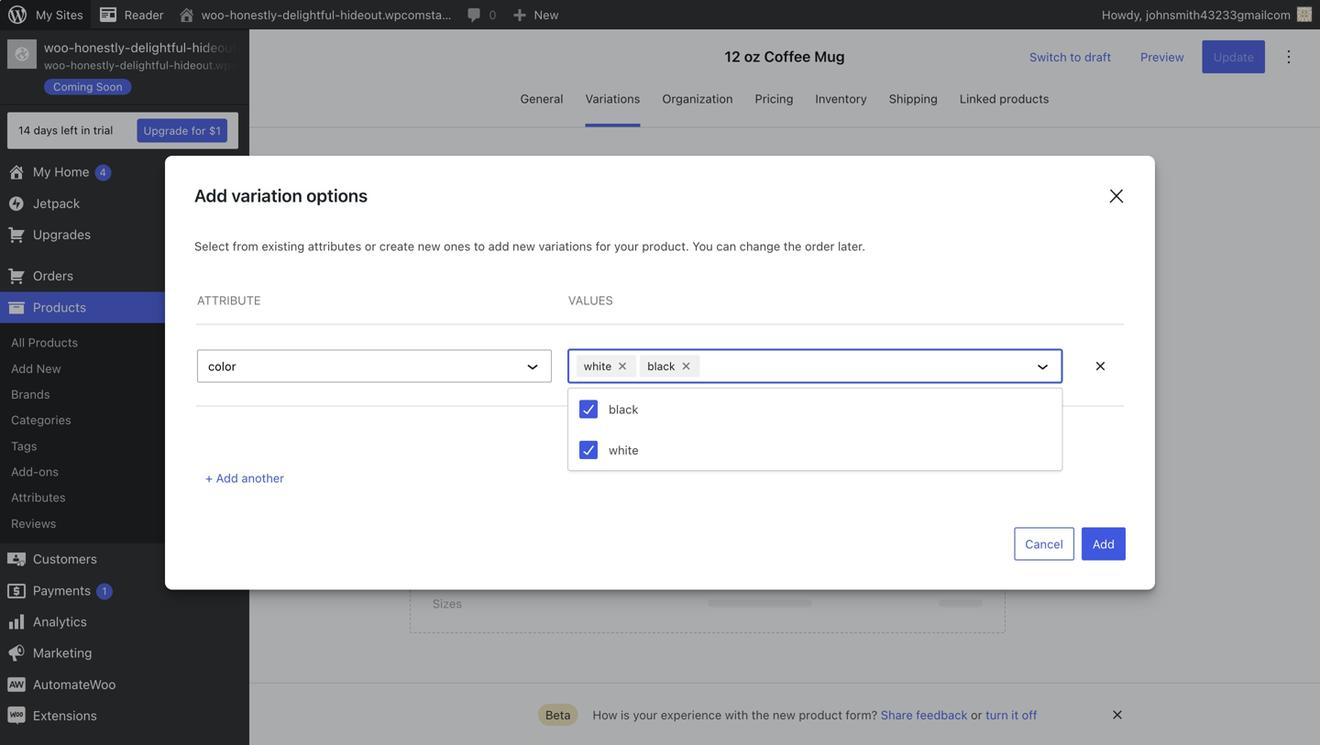 Task type: locate. For each thing, give the bounding box(es) containing it.
0 vertical spatial the
[[784, 239, 802, 253]]

0 vertical spatial for
[[191, 124, 206, 137]]

0 vertical spatial black
[[648, 360, 675, 373]]

main menu navigation
[[0, 29, 355, 745]]

0 vertical spatial delightful-
[[283, 8, 340, 22]]

add variation options
[[194, 185, 368, 206]]

the inside add variation options document
[[784, 239, 802, 253]]

preview
[[1141, 50, 1184, 64]]

to inside add variation options document
[[474, 239, 485, 253]]

brands link
[[0, 381, 249, 407]]

+ add another
[[205, 471, 284, 485]]

add-ons link
[[0, 459, 249, 485]]

hideout.wpcomstaging.com down woo-honestly-delightful-hideout.wpcomsta… link
[[192, 40, 355, 55]]

0 vertical spatial hideout.wpcomstaging.com
[[192, 40, 355, 55]]

for
[[191, 124, 206, 137], [596, 239, 611, 253]]

linked
[[960, 92, 997, 105]]

2 vertical spatial delightful-
[[120, 59, 174, 72]]

or inside add variation options document
[[365, 239, 376, 253]]

days
[[34, 124, 58, 137]]

add variation options document
[[165, 156, 1155, 590]]

woo- inside toolbar navigation
[[201, 8, 230, 22]]

for inside button
[[191, 124, 206, 137]]

white inside add variation options document
[[584, 360, 612, 373]]

variations right general
[[585, 92, 640, 105]]

variations inside tab list
[[585, 92, 640, 105]]

variations
[[585, 92, 640, 105], [410, 404, 491, 426]]

tab list
[[249, 84, 1320, 127]]

to left "add"
[[474, 239, 485, 253]]

or left turn
[[971, 708, 983, 722]]

experience
[[661, 708, 722, 722]]

0 vertical spatial to
[[1070, 50, 1081, 64]]

your right is
[[633, 708, 658, 722]]

1 horizontal spatial variations
[[585, 92, 640, 105]]

delightful- for hideout.wpcomsta…
[[283, 8, 340, 22]]

for left "$1"
[[191, 124, 206, 137]]

attribute
[[197, 293, 261, 307]]

later.
[[838, 239, 866, 253]]

how
[[593, 708, 618, 722]]

new down all products on the left top
[[36, 362, 61, 375]]

1 horizontal spatial to
[[1070, 50, 1081, 64]]

remove black image
[[677, 357, 695, 375]]

add inside main menu navigation
[[11, 362, 33, 375]]

product.
[[642, 239, 689, 253]]

black left remove black icon
[[648, 360, 675, 373]]

2 vertical spatial honestly-
[[71, 59, 120, 72]]

new
[[534, 8, 559, 22], [36, 362, 61, 375]]

products
[[33, 300, 86, 315], [28, 336, 78, 349]]

2 horizontal spatial new
[[773, 708, 796, 722]]

tags
[[11, 439, 37, 453]]

update button
[[1203, 40, 1265, 73]]

list box
[[569, 389, 1062, 471]]

to inside button
[[1070, 50, 1081, 64]]

hideout.wpcomstaging.com up "$1"
[[174, 59, 317, 72]]

upgrade for $1
[[143, 124, 221, 137]]

new for attributes
[[418, 239, 441, 253]]

add right "cancel" button
[[1093, 537, 1115, 551]]

products down orders
[[33, 300, 86, 315]]

honestly- inside woo-honestly-delightful-hideout.wpcomsta… link
[[230, 8, 283, 22]]

variations left view helper text icon
[[410, 404, 491, 426]]

woo- for hideout.wpcomsta…
[[201, 8, 230, 22]]

feedback
[[916, 708, 968, 722]]

or left "create"
[[365, 239, 376, 253]]

shipping
[[889, 92, 938, 105]]

orders
[[33, 268, 73, 283]]

reader
[[125, 8, 164, 22]]

1 horizontal spatial for
[[596, 239, 611, 253]]

change
[[740, 239, 781, 253]]

0 horizontal spatial variations
[[410, 404, 491, 426]]

my home 4
[[33, 164, 106, 179]]

add down all
[[11, 362, 33, 375]]

0 horizontal spatial new
[[36, 362, 61, 375]]

add
[[488, 239, 509, 253]]

remove white image
[[614, 357, 632, 375]]

general button
[[520, 84, 563, 127]]

create
[[379, 239, 415, 253]]

for right variations
[[596, 239, 611, 253]]

1 vertical spatial new
[[36, 362, 61, 375]]

honestly-
[[230, 8, 283, 22], [74, 40, 131, 55], [71, 59, 120, 72]]

attributes link
[[0, 485, 249, 511]]

1 horizontal spatial new
[[513, 239, 535, 253]]

categories link
[[0, 407, 249, 433]]

1 vertical spatial white
[[609, 443, 639, 457]]

0 vertical spatial your
[[614, 239, 639, 253]]

1 horizontal spatial or
[[971, 708, 983, 722]]

0 horizontal spatial black
[[609, 403, 639, 416]]

0 horizontal spatial or
[[365, 239, 376, 253]]

0 vertical spatial new
[[534, 8, 559, 22]]

black inside add variation options document
[[648, 360, 675, 373]]

toolbar navigation
[[91, 0, 1320, 33]]

all products
[[11, 336, 78, 349]]

1 vertical spatial your
[[633, 708, 658, 722]]

to left draft
[[1070, 50, 1081, 64]]

0 horizontal spatial new
[[418, 239, 441, 253]]

1 vertical spatial to
[[474, 239, 485, 253]]

ons
[[39, 465, 59, 479]]

12 oz coffee mug
[[725, 48, 845, 65]]

new left product
[[773, 708, 796, 722]]

0 vertical spatial or
[[365, 239, 376, 253]]

1 horizontal spatial black
[[648, 360, 675, 373]]

you
[[693, 239, 713, 253]]

select from existing attributes or create new ones to add new variations for your product. you can change the order later.
[[194, 239, 866, 253]]

black right black option
[[609, 403, 639, 416]]

for inside add variation options document
[[596, 239, 611, 253]]

white
[[584, 360, 612, 373], [609, 443, 639, 457]]

add for add variation options
[[194, 185, 227, 206]]

0 vertical spatial variations
[[585, 92, 640, 105]]

1 vertical spatial honestly-
[[74, 40, 131, 55]]

variations inside the block: product section document
[[410, 404, 491, 426]]

new up general
[[534, 8, 559, 22]]

or
[[365, 239, 376, 253], [971, 708, 983, 722]]

+ add another button
[[194, 461, 295, 494]]

switch to draft button
[[1019, 40, 1123, 73]]

new left ones at top
[[418, 239, 441, 253]]

the right with
[[752, 708, 770, 722]]

customers link
[[0, 544, 249, 575]]

1 vertical spatial delightful-
[[131, 40, 192, 55]]

hideout.wpcomsta…
[[340, 8, 452, 22]]

woo-honestly-delightful-hideout.wpcomstaging.com woo-honestly-delightful-hideout.wpcomstaging.com coming soon
[[44, 40, 355, 93]]

1
[[102, 585, 107, 597]]

view helper text image
[[502, 404, 524, 426]]

to
[[1070, 50, 1081, 64], [474, 239, 485, 253]]

categories
[[11, 413, 71, 427]]

0 horizontal spatial to
[[474, 239, 485, 253]]

select
[[194, 239, 229, 253]]

1 horizontal spatial new
[[534, 8, 559, 22]]

None field
[[205, 357, 514, 376]]

add
[[194, 185, 227, 206], [11, 362, 33, 375], [216, 471, 238, 485], [1093, 537, 1115, 551]]

payments
[[33, 583, 91, 598]]

white left remove white image at left
[[584, 360, 612, 373]]

inventory
[[816, 92, 867, 105]]

brands
[[11, 387, 50, 401]]

woo-
[[201, 8, 230, 22], [44, 40, 74, 55], [44, 59, 71, 72]]

1 vertical spatial black
[[609, 403, 639, 416]]

black checkbox
[[580, 400, 598, 419]]

black
[[648, 360, 675, 373], [609, 403, 639, 416]]

new link
[[504, 0, 566, 29]]

0 horizontal spatial for
[[191, 124, 206, 137]]

add right +
[[216, 471, 238, 485]]

woo-honestly-delightful-hideout.wpcomsta… link
[[171, 0, 459, 29]]

turn
[[986, 708, 1008, 722]]

your inside add variation options document
[[614, 239, 639, 253]]

0 vertical spatial white
[[584, 360, 612, 373]]

delightful- inside toolbar navigation
[[283, 8, 340, 22]]

turn it off button
[[986, 708, 1038, 722]]

new right "add"
[[513, 239, 535, 253]]

$1
[[209, 124, 221, 137]]

0 vertical spatial honestly-
[[230, 8, 283, 22]]

products link
[[0, 292, 249, 323]]

the left order
[[784, 239, 802, 253]]

hideout.wpcomstaging.com
[[192, 40, 355, 55], [174, 59, 317, 72]]

white right white checkbox on the left bottom
[[609, 443, 639, 457]]

1 vertical spatial variations
[[410, 404, 491, 426]]

new inside toolbar navigation
[[534, 8, 559, 22]]

block: product section document
[[410, 404, 1006, 678]]

0 vertical spatial woo-
[[201, 8, 230, 22]]

1 vertical spatial for
[[596, 239, 611, 253]]

your
[[614, 239, 639, 253], [633, 708, 658, 722]]

1 horizontal spatial the
[[784, 239, 802, 253]]

1 vertical spatial woo-
[[44, 40, 74, 55]]

extensions link
[[0, 701, 249, 732]]

reviews
[[11, 517, 56, 530]]

delightful-
[[283, 8, 340, 22], [131, 40, 192, 55], [120, 59, 174, 72]]

home
[[54, 164, 89, 179]]

0 horizontal spatial the
[[752, 708, 770, 722]]

add new link
[[0, 356, 249, 381]]

none field inside add variation options document
[[205, 357, 514, 376]]

mug
[[814, 48, 845, 65]]

products up add new
[[28, 336, 78, 349]]

your left product.
[[614, 239, 639, 253]]

0 vertical spatial products
[[33, 300, 86, 315]]

add up select
[[194, 185, 227, 206]]

analytics link
[[0, 607, 249, 638]]



Task type: vqa. For each thing, say whether or not it's contained in the screenshot.
the topmost New
yes



Task type: describe. For each thing, give the bounding box(es) containing it.
jetpack
[[33, 196, 80, 211]]

general
[[520, 92, 563, 105]]

list box containing black
[[569, 389, 1062, 471]]

beta
[[546, 708, 571, 722]]

add new
[[11, 362, 61, 375]]

marketing link
[[0, 638, 249, 669]]

reader link
[[91, 0, 171, 29]]

add for add new
[[11, 362, 33, 375]]

variation
[[232, 185, 302, 206]]

off
[[1022, 708, 1038, 722]]

honestly- for hideout.wpcomsta…
[[230, 8, 283, 22]]

share
[[881, 708, 913, 722]]

inventory button
[[816, 84, 867, 127]]

reviews link
[[0, 511, 249, 537]]

linked products
[[960, 92, 1049, 105]]

coffee
[[764, 48, 811, 65]]

tab list containing general
[[249, 84, 1320, 127]]

Search or create attribute field
[[206, 358, 513, 374]]

remove attribute image
[[1090, 355, 1112, 377]]

ones
[[444, 239, 471, 253]]

pricing
[[755, 92, 794, 105]]

cancel button
[[1014, 527, 1075, 560]]

tags link
[[0, 433, 249, 459]]

orders link
[[0, 261, 249, 292]]

add-ons
[[11, 465, 59, 479]]

sizes
[[433, 597, 462, 611]]

existing
[[262, 239, 305, 253]]

organization
[[662, 92, 733, 105]]

left
[[61, 124, 78, 137]]

upgrade
[[143, 124, 188, 137]]

all products link
[[0, 330, 249, 356]]

+
[[205, 471, 213, 485]]

new inside main menu navigation
[[36, 362, 61, 375]]

upgrades
[[33, 227, 91, 242]]

white checkbox
[[580, 441, 598, 460]]

automatewoo
[[33, 677, 116, 692]]

add button
[[1082, 527, 1126, 560]]

delightful- for hideout.wpcomstaging.com
[[131, 40, 192, 55]]

black inside list box
[[609, 403, 639, 416]]

attributes
[[308, 239, 361, 253]]

it
[[1012, 708, 1019, 722]]

hide this message image
[[1107, 704, 1129, 726]]

another
[[242, 471, 284, 485]]

upgrade for $1 button
[[137, 119, 227, 143]]

honestly- for hideout.wpcomstaging.com
[[74, 40, 131, 55]]

order
[[805, 239, 835, 253]]

in
[[81, 124, 90, 137]]

switch to draft
[[1030, 50, 1111, 64]]

all
[[11, 336, 25, 349]]

how is your experience with the new product form? share feedback or turn it off
[[593, 708, 1038, 722]]

4
[[100, 167, 106, 178]]

product editor top bar. region
[[249, 29, 1320, 127]]

payments 1
[[33, 583, 107, 598]]

products
[[1000, 92, 1049, 105]]

extensions
[[33, 708, 97, 724]]

automatewoo link
[[0, 669, 249, 701]]

from
[[233, 239, 258, 253]]

1 vertical spatial or
[[971, 708, 983, 722]]

new for experience
[[773, 708, 796, 722]]

is
[[621, 708, 630, 722]]

product
[[799, 708, 843, 722]]

switch
[[1030, 50, 1067, 64]]

add for add button
[[1093, 537, 1115, 551]]

update
[[1214, 50, 1254, 64]]

woo-honestly-delightful-hideout.wpcomsta…
[[201, 8, 452, 22]]

upgrades link
[[0, 219, 249, 250]]

woo- for hideout.wpcomstaging.com
[[44, 40, 74, 55]]

white inside list box
[[609, 443, 639, 457]]

oz
[[744, 48, 761, 65]]

2 vertical spatial woo-
[[44, 59, 71, 72]]

customers
[[33, 552, 97, 567]]

analytics
[[33, 614, 87, 629]]

1 vertical spatial products
[[28, 336, 78, 349]]

14
[[18, 124, 31, 137]]

attributes
[[11, 491, 66, 505]]

organization button
[[662, 84, 733, 127]]

1 vertical spatial hideout.wpcomstaging.com
[[174, 59, 317, 72]]

1 vertical spatial the
[[752, 708, 770, 722]]

can
[[716, 239, 736, 253]]

12
[[725, 48, 741, 65]]

values
[[568, 293, 613, 307]]

trial
[[93, 124, 113, 137]]

variations button
[[585, 84, 640, 127]]

variations
[[539, 239, 592, 253]]

howdy, johnsmith43233gmailcom
[[1102, 8, 1291, 22]]

close image
[[1106, 185, 1128, 207]]

14 days left in trial
[[18, 124, 113, 137]]

preview link
[[1130, 40, 1195, 73]]

my
[[33, 164, 51, 179]]

coming
[[53, 80, 93, 93]]



